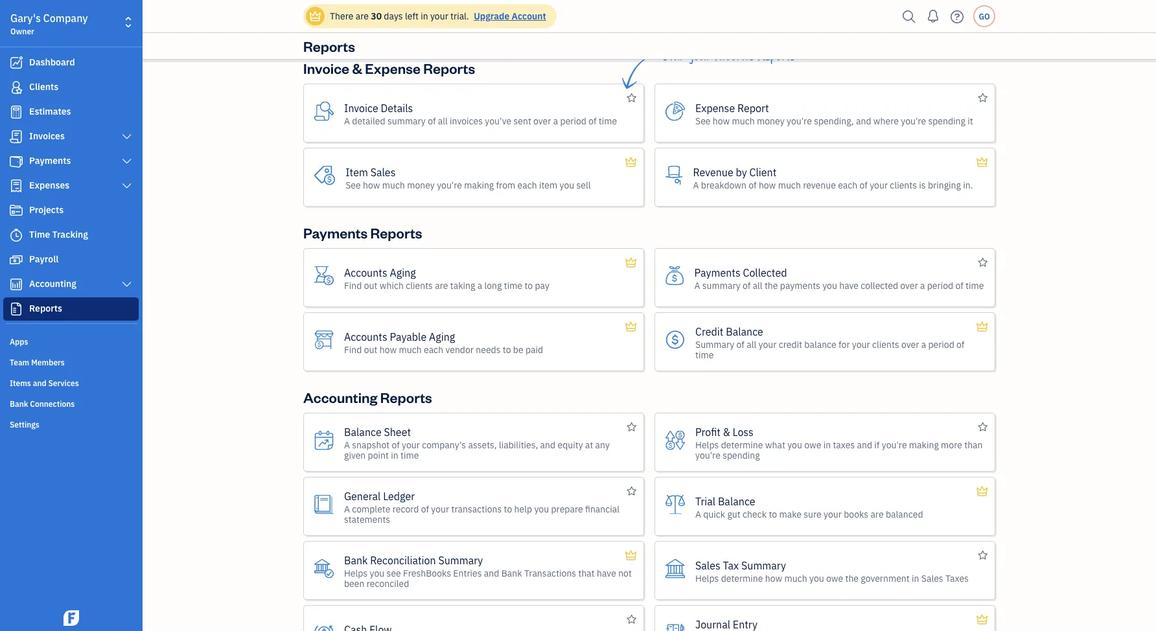 Task type: vqa. For each thing, say whether or not it's contained in the screenshot.
NEW EXPENSE inside button
no



Task type: describe. For each thing, give the bounding box(es) containing it.
you're right if
[[882, 439, 907, 451]]

1 horizontal spatial sales
[[696, 559, 721, 573]]

settings link
[[3, 414, 139, 434]]

financial
[[585, 503, 620, 515]]

out inside accounts aging find out which clients are taking a long time to pay
[[364, 279, 378, 291]]

balance for payments
[[726, 325, 764, 338]]

much inside item sales see how much money you're making from each item you sell
[[382, 179, 405, 191]]

how inside sales tax summary helps determine how much you owe the government in sales taxes
[[766, 573, 783, 585]]

clients inside credit balance summary of all your credit balance for your clients over a period of time
[[873, 338, 900, 350]]

how inside the 'accounts payable aging find out how much each vendor needs to be paid'
[[380, 344, 397, 356]]

much inside the 'accounts payable aging find out how much each vendor needs to be paid'
[[399, 344, 422, 356]]

all inside invoice details a detailed summary of all invoices you've sent over a period of time
[[438, 115, 448, 127]]

items and services
[[10, 378, 79, 388]]

freshbooks image
[[61, 611, 82, 626]]

transactions
[[525, 567, 577, 579]]

upgrade
[[474, 10, 510, 22]]

payroll link
[[3, 248, 139, 272]]

summary inside the payments collected a summary of all the payments you have collected over a period of time
[[703, 279, 741, 291]]

vendor
[[446, 344, 474, 356]]

to inside the 'accounts payable aging find out how much each vendor needs to be paid'
[[503, 344, 511, 356]]

find inside accounts aging find out which clients are taking a long time to pay
[[344, 279, 362, 291]]

trial balance a quick gut check to make sure your books are balanced
[[696, 495, 924, 520]]

a for balance sheet
[[344, 439, 350, 451]]

by
[[736, 165, 747, 179]]

balance
[[805, 338, 837, 350]]

your inside trial balance a quick gut check to make sure your books are balanced
[[824, 508, 842, 520]]

and inside the main element
[[33, 378, 46, 388]]

clients link
[[3, 76, 139, 99]]

services
[[48, 378, 79, 388]]

aging inside accounts aging find out which clients are taking a long time to pay
[[390, 266, 416, 279]]

upgrade account link
[[471, 10, 546, 22]]

update favorite status for invoice details image
[[627, 90, 637, 106]]

project image
[[8, 204, 24, 217]]

crown image for bank reconciliation summary
[[625, 548, 638, 563]]

details
[[381, 101, 413, 115]]

in inside balance sheet a snapshot of your company's assets, liabilities, and equity at any given point in time
[[391, 449, 399, 461]]

are inside accounts aging find out which clients are taking a long time to pay
[[435, 279, 448, 291]]

much inside sales tax summary helps determine how much you owe the government in sales taxes
[[785, 573, 808, 585]]

balance sheet a snapshot of your company's assets, liabilities, and equity at any given point in time
[[344, 425, 610, 461]]

over for payments collected
[[901, 279, 919, 291]]

expenses link
[[3, 174, 139, 198]]

it
[[968, 115, 974, 127]]

invoices
[[29, 130, 65, 142]]

update favorite status for profit & loss image
[[979, 420, 988, 435]]

a inside credit balance summary of all your credit balance for your clients over a period of time
[[922, 338, 927, 350]]

invoice image
[[8, 130, 24, 143]]

much inside the revenue by client a breakdown of how much revenue each of your clients is bringing in.
[[778, 179, 801, 191]]

expense image
[[8, 180, 24, 193]]

your inside balance sheet a snapshot of your company's assets, liabilities, and equity at any given point in time
[[402, 439, 420, 451]]

assets,
[[468, 439, 497, 451]]

accounts for accounts payable aging
[[344, 330, 388, 344]]

chevron large down image for invoices
[[121, 132, 133, 142]]

trial.
[[451, 10, 469, 22]]

helps for profit & loss
[[696, 439, 719, 451]]

gut
[[728, 508, 741, 520]]

accounts payable aging find out how much each vendor needs to be paid
[[344, 330, 543, 356]]

aging inside the 'accounts payable aging find out how much each vendor needs to be paid'
[[429, 330, 455, 344]]

reports down there
[[303, 37, 355, 55]]

update favorite status for cash flow image
[[627, 612, 637, 628]]

you inside the payments collected a summary of all the payments you have collected over a period of time
[[823, 279, 838, 291]]

left
[[405, 10, 419, 22]]

sent
[[514, 115, 532, 127]]

there
[[330, 10, 354, 22]]

dashboard image
[[8, 56, 24, 69]]

days
[[384, 10, 403, 22]]

client
[[750, 165, 777, 179]]

apps link
[[3, 331, 139, 351]]

credit
[[779, 338, 803, 350]]

freshbooks
[[403, 567, 451, 579]]

your left credit
[[759, 338, 777, 350]]

period inside invoice details a detailed summary of all invoices you've sent over a period of time
[[561, 115, 587, 127]]

collected
[[743, 266, 787, 279]]

have inside "bank reconciliation summary helps you see freshbooks entries and bank transactions that have not been reconciled"
[[597, 567, 617, 579]]

you inside profit & loss helps determine what you owe in taxes and if you're making more than you're spending
[[788, 439, 803, 451]]

accounting for accounting reports
[[303, 388, 378, 407]]

payments reports
[[303, 223, 422, 242]]

team members link
[[3, 352, 139, 372]]

a for trial balance
[[696, 508, 702, 520]]

a inside accounts aging find out which clients are taking a long time to pay
[[478, 279, 483, 291]]

payments for payments
[[29, 155, 71, 167]]

pay
[[535, 279, 550, 291]]

the inside the payments collected a summary of all the payments you have collected over a period of time
[[765, 279, 778, 291]]

0 horizontal spatial expense
[[365, 59, 421, 77]]

crown image for accounts payable aging
[[625, 319, 638, 335]]

reconciliation
[[370, 554, 436, 567]]

chevron large down image for accounting
[[121, 279, 133, 290]]

bank reconciliation summary helps you see freshbooks entries and bank transactions that have not been reconciled
[[344, 554, 632, 590]]

invoices link
[[3, 125, 139, 148]]

crown image for accounts aging
[[625, 255, 638, 270]]

time inside the payments collected a summary of all the payments you have collected over a period of time
[[966, 279, 984, 291]]

a inside the revenue by client a breakdown of how much revenue each of your clients is bringing in.
[[694, 179, 699, 191]]

crown image for revenue by client
[[976, 154, 989, 170]]

accounts for accounts aging
[[344, 266, 388, 279]]

2 horizontal spatial sales
[[922, 573, 944, 585]]

your inside the revenue by client a breakdown of how much revenue each of your clients is bringing in.
[[870, 179, 888, 191]]

estimate image
[[8, 106, 24, 119]]

clients inside accounts aging find out which clients are taking a long time to pay
[[406, 279, 433, 291]]

sell
[[577, 179, 591, 191]]

see
[[387, 567, 401, 579]]

all inside the payments collected a summary of all the payments you have collected over a period of time
[[753, 279, 763, 291]]

determine for summary
[[721, 573, 763, 585]]

more
[[942, 439, 963, 451]]

sales inside item sales see how much money you're making from each item you sell
[[371, 165, 396, 179]]

& for invoice
[[352, 59, 362, 77]]

you inside general ledger a complete record of your transactions to help you prepare financial statements
[[535, 503, 549, 515]]

equity
[[558, 439, 583, 451]]

time inside credit balance summary of all your credit balance for your clients over a period of time
[[696, 349, 714, 361]]

you're right where
[[901, 115, 927, 127]]

ledger
[[383, 490, 415, 503]]

expenses
[[29, 179, 70, 191]]

revenue
[[694, 165, 734, 179]]

is
[[920, 179, 926, 191]]

go to help image
[[947, 7, 968, 26]]

0 vertical spatial are
[[356, 10, 369, 22]]

credit balance summary of all your credit balance for your clients over a period of time
[[696, 325, 965, 361]]

a inside invoice details a detailed summary of all invoices you've sent over a period of time
[[554, 115, 558, 127]]

out inside the 'accounts payable aging find out how much each vendor needs to be paid'
[[364, 344, 378, 356]]

update favorite status for balance sheet image
[[627, 420, 637, 435]]

30
[[371, 10, 382, 22]]

determine for loss
[[721, 439, 763, 451]]

crown image for item sales
[[625, 154, 638, 170]]

summary for reconciliation
[[439, 554, 483, 567]]

gary's company owner
[[10, 11, 88, 36]]

spending,
[[814, 115, 854, 127]]

quick
[[704, 508, 726, 520]]

profit
[[696, 425, 721, 439]]

invoices
[[450, 115, 483, 127]]

spending inside expense report see how much money you're spending, and where you're spending it
[[929, 115, 966, 127]]

and inside "bank reconciliation summary helps you see freshbooks entries and bank transactions that have not been reconciled"
[[484, 567, 500, 579]]

notifications image
[[923, 3, 944, 29]]

invoice for invoice details a detailed summary of all invoices you've sent over a period of time
[[344, 101, 379, 115]]

books
[[844, 508, 869, 520]]

accounts aging find out which clients are taking a long time to pay
[[344, 266, 550, 291]]

payments
[[781, 279, 821, 291]]

money for report
[[757, 115, 785, 127]]

you're left spending,
[[787, 115, 812, 127]]

main element
[[0, 0, 175, 632]]

of inside general ledger a complete record of your transactions to help you prepare financial statements
[[421, 503, 429, 515]]

if
[[875, 439, 880, 451]]

your right the for
[[853, 338, 871, 350]]

breakdown
[[701, 179, 747, 191]]

your left the trial.
[[430, 10, 449, 22]]

for
[[839, 338, 850, 350]]

snapshot
[[352, 439, 390, 451]]

& for profit
[[723, 425, 731, 439]]

payments for payments reports
[[303, 223, 368, 242]]

in.
[[964, 179, 974, 191]]

in right left
[[421, 10, 428, 22]]

which
[[380, 279, 404, 291]]

sure
[[804, 508, 822, 520]]

to inside general ledger a complete record of your transactions to help you prepare financial statements
[[504, 503, 512, 515]]

owe inside profit & loss helps determine what you owe in taxes and if you're making more than you're spending
[[805, 439, 822, 451]]

how inside expense report see how much money you're spending, and where you're spending it
[[713, 115, 730, 127]]

payments for payments collected a summary of all the payments you have collected over a period of time
[[695, 266, 741, 279]]

money image
[[8, 254, 24, 266]]

taking
[[450, 279, 476, 291]]

time tracking
[[29, 229, 88, 241]]

and inside profit & loss helps determine what you owe in taxes and if you're making more than you're spending
[[858, 439, 873, 451]]

chevron large down image
[[121, 156, 133, 167]]

projects link
[[3, 199, 139, 222]]

reports inside the main element
[[29, 302, 62, 314]]

you're down profit at bottom right
[[696, 449, 721, 461]]

revenue
[[803, 179, 836, 191]]

items and services link
[[3, 373, 139, 392]]

in inside profit & loss helps determine what you owe in taxes and if you're making more than you're spending
[[824, 439, 831, 451]]

trial
[[696, 495, 716, 508]]

account
[[512, 10, 546, 22]]

balance inside balance sheet a snapshot of your company's assets, liabilities, and equity at any given point in time
[[344, 425, 382, 439]]

client image
[[8, 81, 24, 94]]

reconciled
[[367, 578, 409, 590]]

that
[[579, 567, 595, 579]]

bank for connections
[[10, 399, 28, 409]]



Task type: locate. For each thing, give the bounding box(es) containing it.
detailed
[[352, 115, 386, 127]]

summary inside credit balance summary of all your credit balance for your clients over a period of time
[[696, 338, 735, 350]]

each
[[518, 179, 537, 191], [838, 179, 858, 191], [424, 344, 444, 356]]

summary inside sales tax summary helps determine how much you owe the government in sales taxes
[[742, 559, 786, 573]]

how left report
[[713, 115, 730, 127]]

0 horizontal spatial have
[[597, 567, 617, 579]]

1 vertical spatial crown image
[[625, 548, 638, 563]]

1 out from the top
[[364, 279, 378, 291]]

time
[[29, 229, 50, 241]]

each for item sales
[[518, 179, 537, 191]]

money for sales
[[407, 179, 435, 191]]

helps
[[696, 439, 719, 451], [344, 567, 368, 579], [696, 573, 719, 585]]

revenue by client a breakdown of how much revenue each of your clients is bringing in.
[[694, 165, 974, 191]]

you're
[[787, 115, 812, 127], [901, 115, 927, 127], [437, 179, 462, 191], [882, 439, 907, 451], [696, 449, 721, 461]]

owe left the taxes
[[805, 439, 822, 451]]

& up detailed
[[352, 59, 362, 77]]

see inside expense report see how much money you're spending, and where you're spending it
[[696, 115, 711, 127]]

0 horizontal spatial payments
[[29, 155, 71, 167]]

a for invoice details
[[344, 115, 350, 127]]

2 horizontal spatial summary
[[742, 559, 786, 573]]

period inside the payments collected a summary of all the payments you have collected over a period of time
[[928, 279, 954, 291]]

see for expense report
[[696, 115, 711, 127]]

1 vertical spatial out
[[364, 344, 378, 356]]

a inside invoice details a detailed summary of all invoices you've sent over a period of time
[[344, 115, 350, 127]]

clients
[[890, 179, 918, 191], [406, 279, 433, 291], [873, 338, 900, 350]]

time
[[599, 115, 617, 127], [504, 279, 523, 291], [966, 279, 984, 291], [696, 349, 714, 361], [401, 449, 419, 461]]

2 vertical spatial are
[[871, 508, 884, 520]]

0 horizontal spatial summary
[[388, 115, 426, 127]]

clients right which
[[406, 279, 433, 291]]

0 vertical spatial money
[[757, 115, 785, 127]]

company's
[[422, 439, 466, 451]]

and inside expense report see how much money you're spending, and where you're spending it
[[857, 115, 872, 127]]

accounts left payable
[[344, 330, 388, 344]]

dashboard link
[[3, 51, 139, 75]]

and right entries
[[484, 567, 500, 579]]

1 vertical spatial accounting
[[303, 388, 378, 407]]

0 vertical spatial the
[[765, 279, 778, 291]]

your left the is
[[870, 179, 888, 191]]

accounting
[[29, 278, 76, 290], [303, 388, 378, 407]]

2 crown image from the top
[[625, 548, 638, 563]]

invoice for invoice & expense reports
[[303, 59, 350, 77]]

helps left tax
[[696, 573, 719, 585]]

gary's
[[10, 11, 41, 25]]

0 vertical spatial summary
[[388, 115, 426, 127]]

the left payments
[[765, 279, 778, 291]]

each left 'item'
[[518, 179, 537, 191]]

the inside sales tax summary helps determine how much you owe the government in sales taxes
[[846, 573, 859, 585]]

you right what
[[788, 439, 803, 451]]

than
[[965, 439, 983, 451]]

your
[[430, 10, 449, 22], [870, 179, 888, 191], [759, 338, 777, 350], [853, 338, 871, 350], [402, 439, 420, 451], [431, 503, 449, 515], [824, 508, 842, 520]]

expense left report
[[696, 101, 735, 115]]

0 vertical spatial making
[[464, 179, 494, 191]]

how inside item sales see how much money you're making from each item you sell
[[363, 179, 380, 191]]

1 horizontal spatial summary
[[696, 338, 735, 350]]

invoice & expense reports
[[303, 59, 475, 77]]

the left government
[[846, 573, 859, 585]]

0 vertical spatial period
[[561, 115, 587, 127]]

all inside credit balance summary of all your credit balance for your clients over a period of time
[[747, 338, 757, 350]]

0 horizontal spatial see
[[346, 179, 361, 191]]

payments link
[[3, 150, 139, 173]]

connections
[[30, 399, 75, 409]]

your right 'record'
[[431, 503, 449, 515]]

0 vertical spatial aging
[[390, 266, 416, 279]]

over
[[534, 115, 551, 127], [901, 279, 919, 291], [902, 338, 920, 350]]

of inside balance sheet a snapshot of your company's assets, liabilities, and equity at any given point in time
[[392, 439, 400, 451]]

chevron large down image for expenses
[[121, 181, 133, 191]]

bank connections link
[[3, 394, 139, 413]]

1 vertical spatial chevron large down image
[[121, 181, 133, 191]]

1 vertical spatial invoice
[[344, 101, 379, 115]]

1 horizontal spatial spending
[[929, 115, 966, 127]]

1 vertical spatial &
[[723, 425, 731, 439]]

summary
[[388, 115, 426, 127], [703, 279, 741, 291]]

you inside sales tax summary helps determine how much you owe the government in sales taxes
[[810, 573, 825, 585]]

1 vertical spatial spending
[[723, 449, 760, 461]]

accounts inside the 'accounts payable aging find out how much each vendor needs to be paid'
[[344, 330, 388, 344]]

chevron large down image down chevron large down image
[[121, 181, 133, 191]]

0 horizontal spatial making
[[464, 179, 494, 191]]

government
[[861, 573, 910, 585]]

expense up details
[[365, 59, 421, 77]]

payments up expenses
[[29, 155, 71, 167]]

1 horizontal spatial &
[[723, 425, 731, 439]]

find inside the 'accounts payable aging find out how much each vendor needs to be paid'
[[344, 344, 362, 356]]

determine inside sales tax summary helps determine how much you owe the government in sales taxes
[[721, 573, 763, 585]]

have left not
[[597, 567, 617, 579]]

expense inside expense report see how much money you're spending, and where you're spending it
[[696, 101, 735, 115]]

sales
[[371, 165, 396, 179], [696, 559, 721, 573], [922, 573, 944, 585]]

accounting reports
[[303, 388, 432, 407]]

0 horizontal spatial the
[[765, 279, 778, 291]]

a inside balance sheet a snapshot of your company's assets, liabilities, and equity at any given point in time
[[344, 439, 350, 451]]

each for revenue by client
[[838, 179, 858, 191]]

time inside balance sheet a snapshot of your company's assets, liabilities, and equity at any given point in time
[[401, 449, 419, 461]]

chart image
[[8, 278, 24, 291]]

credit
[[696, 325, 724, 338]]

spending
[[929, 115, 966, 127], [723, 449, 760, 461]]

aging
[[390, 266, 416, 279], [429, 330, 455, 344]]

1 vertical spatial the
[[846, 573, 859, 585]]

1 vertical spatial over
[[901, 279, 919, 291]]

1 horizontal spatial the
[[846, 573, 859, 585]]

all left credit
[[747, 338, 757, 350]]

0 horizontal spatial accounting
[[29, 278, 76, 290]]

you left see
[[370, 567, 385, 579]]

making left the from
[[464, 179, 494, 191]]

see inside item sales see how much money you're making from each item you sell
[[346, 179, 361, 191]]

loss
[[733, 425, 754, 439]]

payments down item
[[303, 223, 368, 242]]

balance inside trial balance a quick gut check to make sure your books are balanced
[[718, 495, 756, 508]]

invoice left details
[[344, 101, 379, 115]]

1 horizontal spatial making
[[910, 439, 939, 451]]

& left loss
[[723, 425, 731, 439]]

payments collected a summary of all the payments you have collected over a period of time
[[695, 266, 984, 291]]

1 vertical spatial expense
[[696, 101, 735, 115]]

time inside invoice details a detailed summary of all invoices you've sent over a period of time
[[599, 115, 617, 127]]

balance up given
[[344, 425, 382, 439]]

update favorite status for payments collected image
[[979, 255, 988, 271]]

1 horizontal spatial owe
[[827, 573, 844, 585]]

spending down loss
[[723, 449, 760, 461]]

how right the by
[[759, 179, 776, 191]]

payments left collected
[[695, 266, 741, 279]]

timer image
[[8, 229, 24, 242]]

summary inside "bank reconciliation summary helps you see freshbooks entries and bank transactions that have not been reconciled"
[[439, 554, 483, 567]]

tracking
[[52, 229, 88, 241]]

much inside expense report see how much money you're spending, and where you're spending it
[[732, 115, 755, 127]]

1 horizontal spatial accounting
[[303, 388, 378, 407]]

you inside "bank reconciliation summary helps you see freshbooks entries and bank transactions that have not been reconciled"
[[370, 567, 385, 579]]

general ledger a complete record of your transactions to help you prepare financial statements
[[344, 490, 620, 526]]

to left pay
[[525, 279, 533, 291]]

a left quick
[[696, 508, 702, 520]]

summary inside invoice details a detailed summary of all invoices you've sent over a period of time
[[388, 115, 426, 127]]

1 vertical spatial period
[[928, 279, 954, 291]]

each inside the 'accounts payable aging find out how much each vendor needs to be paid'
[[424, 344, 444, 356]]

apps
[[10, 337, 28, 347]]

0 vertical spatial have
[[840, 279, 859, 291]]

clients right the for
[[873, 338, 900, 350]]

accounts down payments reports
[[344, 266, 388, 279]]

1 vertical spatial clients
[[406, 279, 433, 291]]

balanced
[[886, 508, 924, 520]]

making inside profit & loss helps determine what you owe in taxes and if you're making more than you're spending
[[910, 439, 939, 451]]

1 determine from the top
[[721, 439, 763, 451]]

0 vertical spatial balance
[[726, 325, 764, 338]]

update favorite status for sales tax summary image
[[979, 548, 988, 564]]

and left if
[[858, 439, 873, 451]]

determine inside profit & loss helps determine what you owe in taxes and if you're making more than you're spending
[[721, 439, 763, 451]]

the
[[765, 279, 778, 291], [846, 573, 859, 585]]

much left vendor
[[399, 344, 422, 356]]

reports up "sheet" at the left of the page
[[381, 388, 432, 407]]

prepare
[[551, 503, 583, 515]]

aging right payable
[[429, 330, 455, 344]]

you inside item sales see how much money you're making from each item you sell
[[560, 179, 575, 191]]

bank up been
[[344, 554, 368, 567]]

determine down gut
[[721, 573, 763, 585]]

search image
[[899, 7, 920, 26]]

0 vertical spatial invoice
[[303, 59, 350, 77]]

2 vertical spatial over
[[902, 338, 920, 350]]

2 vertical spatial period
[[929, 338, 955, 350]]

balance right credit
[[726, 325, 764, 338]]

chevron large down image inside accounting link
[[121, 279, 133, 290]]

sheet
[[384, 425, 411, 439]]

summary
[[696, 338, 735, 350], [439, 554, 483, 567], [742, 559, 786, 573]]

0 horizontal spatial &
[[352, 59, 362, 77]]

a left snapshot
[[344, 439, 350, 451]]

invoice inside invoice details a detailed summary of all invoices you've sent over a period of time
[[344, 101, 379, 115]]

how right tax
[[766, 573, 783, 585]]

taxes
[[833, 439, 855, 451]]

in
[[421, 10, 428, 22], [824, 439, 831, 451], [391, 449, 399, 461], [912, 573, 920, 585]]

to left make
[[769, 508, 778, 520]]

taxes
[[946, 573, 969, 585]]

0 vertical spatial clients
[[890, 179, 918, 191]]

statements
[[344, 514, 390, 526]]

settings
[[10, 420, 39, 430]]

payments
[[29, 155, 71, 167], [303, 223, 368, 242], [695, 266, 741, 279]]

over inside the payments collected a summary of all the payments you have collected over a period of time
[[901, 279, 919, 291]]

1 accounts from the top
[[344, 266, 388, 279]]

1 horizontal spatial money
[[757, 115, 785, 127]]

1 vertical spatial have
[[597, 567, 617, 579]]

your right sure
[[824, 508, 842, 520]]

0 vertical spatial owe
[[805, 439, 822, 451]]

you left sell
[[560, 179, 575, 191]]

a inside the payments collected a summary of all the payments you have collected over a period of time
[[695, 279, 701, 291]]

0 vertical spatial accounting
[[29, 278, 76, 290]]

to left help
[[504, 503, 512, 515]]

0 vertical spatial over
[[534, 115, 551, 127]]

2 determine from the top
[[721, 573, 763, 585]]

a inside the payments collected a summary of all the payments you have collected over a period of time
[[921, 279, 926, 291]]

1 chevron large down image from the top
[[121, 132, 133, 142]]

item sales see how much money you're making from each item you sell
[[346, 165, 591, 191]]

spending inside profit & loss helps determine what you owe in taxes and if you're making more than you're spending
[[723, 449, 760, 461]]

owe left government
[[827, 573, 844, 585]]

item
[[346, 165, 368, 179]]

making left more
[[910, 439, 939, 451]]

money inside expense report see how much money you're spending, and where you're spending it
[[757, 115, 785, 127]]

owe inside sales tax summary helps determine how much you owe the government in sales taxes
[[827, 573, 844, 585]]

balance right trial
[[718, 495, 756, 508]]

1 horizontal spatial have
[[840, 279, 859, 291]]

you down sure
[[810, 573, 825, 585]]

a
[[554, 115, 558, 127], [478, 279, 483, 291], [921, 279, 926, 291], [922, 338, 927, 350]]

in right government
[[912, 573, 920, 585]]

a left complete
[[344, 503, 350, 515]]

over for credit balance
[[902, 338, 920, 350]]

over inside invoice details a detailed summary of all invoices you've sent over a period of time
[[534, 115, 551, 127]]

a left breakdown
[[694, 179, 699, 191]]

bank
[[10, 399, 28, 409], [344, 554, 368, 567], [502, 567, 522, 579]]

0 horizontal spatial aging
[[390, 266, 416, 279]]

accounting for accounting
[[29, 278, 76, 290]]

1 horizontal spatial expense
[[696, 101, 735, 115]]

1 vertical spatial aging
[[429, 330, 455, 344]]

0 horizontal spatial spending
[[723, 449, 760, 461]]

making inside item sales see how much money you're making from each item you sell
[[464, 179, 494, 191]]

2 horizontal spatial bank
[[502, 567, 522, 579]]

0 vertical spatial crown image
[[625, 319, 638, 335]]

team members
[[10, 357, 65, 368]]

a inside trial balance a quick gut check to make sure your books are balanced
[[696, 508, 702, 520]]

your inside general ledger a complete record of your transactions to help you prepare financial statements
[[431, 503, 449, 515]]

payment image
[[8, 155, 24, 168]]

members
[[31, 357, 65, 368]]

1 crown image from the top
[[625, 319, 638, 335]]

1 vertical spatial summary
[[703, 279, 741, 291]]

accounting up snapshot
[[303, 388, 378, 407]]

accounting down payroll
[[29, 278, 76, 290]]

to inside accounts aging find out which clients are taking a long time to pay
[[525, 279, 533, 291]]

much right the client
[[778, 179, 801, 191]]

are inside trial balance a quick gut check to make sure your books are balanced
[[871, 508, 884, 520]]

each inside the revenue by client a breakdown of how much revenue each of your clients is bringing in.
[[838, 179, 858, 191]]

report
[[738, 101, 769, 115]]

0 vertical spatial all
[[438, 115, 448, 127]]

find left which
[[344, 279, 362, 291]]

each right revenue
[[838, 179, 858, 191]]

1 vertical spatial balance
[[344, 425, 382, 439]]

team
[[10, 357, 29, 368]]

chevron large down image inside expenses link
[[121, 181, 133, 191]]

0 vertical spatial payments
[[29, 155, 71, 167]]

see for item sales
[[346, 179, 361, 191]]

0 vertical spatial &
[[352, 59, 362, 77]]

accounts inside accounts aging find out which clients are taking a long time to pay
[[344, 266, 388, 279]]

helps for sales tax summary
[[696, 573, 719, 585]]

how inside the revenue by client a breakdown of how much revenue each of your clients is bringing in.
[[759, 179, 776, 191]]

0 horizontal spatial are
[[356, 10, 369, 22]]

2 chevron large down image from the top
[[121, 181, 133, 191]]

out left which
[[364, 279, 378, 291]]

payments inside the payments collected a summary of all the payments you have collected over a period of time
[[695, 266, 741, 279]]

check
[[743, 508, 767, 520]]

and left where
[[857, 115, 872, 127]]

1 horizontal spatial summary
[[703, 279, 741, 291]]

crown image
[[625, 319, 638, 335], [625, 548, 638, 563]]

from
[[496, 179, 516, 191]]

a up credit
[[695, 279, 701, 291]]

aging down payments reports
[[390, 266, 416, 279]]

clients left the is
[[890, 179, 918, 191]]

in inside sales tax summary helps determine how much you owe the government in sales taxes
[[912, 573, 920, 585]]

crown image for credit balance
[[976, 319, 989, 335]]

out left payable
[[364, 344, 378, 356]]

2 vertical spatial balance
[[718, 495, 756, 508]]

a for payments collected
[[695, 279, 701, 291]]

where
[[874, 115, 899, 127]]

a for general ledger
[[344, 503, 350, 515]]

0 vertical spatial find
[[344, 279, 362, 291]]

in left the taxes
[[824, 439, 831, 451]]

see up payments reports
[[346, 179, 361, 191]]

0 horizontal spatial summary
[[439, 554, 483, 567]]

summary for tax
[[742, 559, 786, 573]]

find up accounting reports
[[344, 344, 362, 356]]

update favorite status for general ledger image
[[627, 484, 637, 500]]

are left 30
[[356, 10, 369, 22]]

2 vertical spatial chevron large down image
[[121, 279, 133, 290]]

accounting link
[[3, 273, 139, 296]]

you right payments
[[823, 279, 838, 291]]

summary left collected
[[703, 279, 741, 291]]

and left equity
[[541, 439, 556, 451]]

1 horizontal spatial bank
[[344, 554, 368, 567]]

1 vertical spatial are
[[435, 279, 448, 291]]

1 vertical spatial find
[[344, 344, 362, 356]]

accounting inside the main element
[[29, 278, 76, 290]]

at
[[585, 439, 593, 451]]

have inside the payments collected a summary of all the payments you have collected over a period of time
[[840, 279, 859, 291]]

balance inside credit balance summary of all your credit balance for your clients over a period of time
[[726, 325, 764, 338]]

1 horizontal spatial are
[[435, 279, 448, 291]]

sales left taxes on the bottom
[[922, 573, 944, 585]]

1 vertical spatial all
[[753, 279, 763, 291]]

much
[[732, 115, 755, 127], [382, 179, 405, 191], [778, 179, 801, 191], [399, 344, 422, 356], [785, 573, 808, 585]]

1 find from the top
[[344, 279, 362, 291]]

3 chevron large down image from the top
[[121, 279, 133, 290]]

1 vertical spatial determine
[[721, 573, 763, 585]]

period for payments collected
[[928, 279, 954, 291]]

profit & loss helps determine what you owe in taxes and if you're making more than you're spending
[[696, 425, 983, 461]]

be
[[513, 344, 524, 356]]

0 horizontal spatial money
[[407, 179, 435, 191]]

paid
[[526, 344, 543, 356]]

0 vertical spatial determine
[[721, 439, 763, 451]]

spending left 'it' on the top of the page
[[929, 115, 966, 127]]

bank for reconciliation
[[344, 554, 368, 567]]

to left be
[[503, 344, 511, 356]]

are right books
[[871, 508, 884, 520]]

0 horizontal spatial bank
[[10, 399, 28, 409]]

helps inside "bank reconciliation summary helps you see freshbooks entries and bank transactions that have not been reconciled"
[[344, 567, 368, 579]]

helps inside profit & loss helps determine what you owe in taxes and if you're making more than you're spending
[[696, 439, 719, 451]]

sales right item
[[371, 165, 396, 179]]

each left vendor
[[424, 344, 444, 356]]

your left company's
[[402, 439, 420, 451]]

any
[[596, 439, 610, 451]]

1 vertical spatial making
[[910, 439, 939, 451]]

bringing
[[928, 179, 962, 191]]

payments inside the main element
[[29, 155, 71, 167]]

chevron large down image
[[121, 132, 133, 142], [121, 181, 133, 191], [121, 279, 133, 290]]

time inside accounts aging find out which clients are taking a long time to pay
[[504, 279, 523, 291]]

2 vertical spatial payments
[[695, 266, 741, 279]]

to inside trial balance a quick gut check to make sure your books are balanced
[[769, 508, 778, 520]]

needs
[[476, 344, 501, 356]]

invoice down there
[[303, 59, 350, 77]]

0 horizontal spatial owe
[[805, 439, 822, 451]]

crown image
[[309, 9, 322, 23], [625, 154, 638, 170], [976, 154, 989, 170], [625, 255, 638, 270], [976, 319, 989, 335], [976, 484, 989, 499], [976, 612, 989, 628]]

general
[[344, 490, 381, 503]]

in right point
[[391, 449, 399, 461]]

2 horizontal spatial payments
[[695, 266, 741, 279]]

you've
[[485, 115, 512, 127]]

report image
[[8, 303, 24, 316]]

1 vertical spatial owe
[[827, 573, 844, 585]]

you
[[560, 179, 575, 191], [823, 279, 838, 291], [788, 439, 803, 451], [535, 503, 549, 515], [370, 567, 385, 579], [810, 573, 825, 585]]

a inside general ledger a complete record of your transactions to help you prepare financial statements
[[344, 503, 350, 515]]

help
[[515, 503, 532, 515]]

0 vertical spatial out
[[364, 279, 378, 291]]

and inside balance sheet a snapshot of your company's assets, liabilities, and equity at any given point in time
[[541, 439, 556, 451]]

1 vertical spatial payments
[[303, 223, 368, 242]]

projects
[[29, 204, 64, 216]]

2 accounts from the top
[[344, 330, 388, 344]]

2 out from the top
[[364, 344, 378, 356]]

expense report see how much money you're spending, and where you're spending it
[[696, 101, 974, 127]]

1 vertical spatial see
[[346, 179, 361, 191]]

0 vertical spatial spending
[[929, 115, 966, 127]]

you're inside item sales see how much money you're making from each item you sell
[[437, 179, 462, 191]]

period for credit balance
[[929, 338, 955, 350]]

helps left loss
[[696, 439, 719, 451]]

much right item
[[382, 179, 405, 191]]

2 horizontal spatial each
[[838, 179, 858, 191]]

1 horizontal spatial payments
[[303, 223, 368, 242]]

summary right detailed
[[388, 115, 426, 127]]

each inside item sales see how much money you're making from each item you sell
[[518, 179, 537, 191]]

reports up which
[[371, 223, 422, 242]]

helps for bank reconciliation summary
[[344, 567, 368, 579]]

a left detailed
[[344, 115, 350, 127]]

complete
[[352, 503, 391, 515]]

all left payments
[[753, 279, 763, 291]]

bank connections
[[10, 399, 75, 409]]

1 vertical spatial accounts
[[344, 330, 388, 344]]

reports right report image
[[29, 302, 62, 314]]

0 horizontal spatial sales
[[371, 165, 396, 179]]

balance for profit
[[718, 495, 756, 508]]

0 vertical spatial accounts
[[344, 266, 388, 279]]

2 vertical spatial all
[[747, 338, 757, 350]]

invoice details a detailed summary of all invoices you've sent over a period of time
[[344, 101, 617, 127]]

chevron large down image down payroll link at left top
[[121, 279, 133, 290]]

0 vertical spatial chevron large down image
[[121, 132, 133, 142]]

reports down the trial.
[[424, 59, 475, 77]]

determine left what
[[721, 439, 763, 451]]

crown image for trial balance
[[976, 484, 989, 499]]

0 horizontal spatial each
[[424, 344, 444, 356]]

sales left tax
[[696, 559, 721, 573]]

summary for balance
[[696, 338, 735, 350]]

helps inside sales tax summary helps determine how much you owe the government in sales taxes
[[696, 573, 719, 585]]

2 horizontal spatial are
[[871, 508, 884, 520]]

update favorite status for expense report image
[[979, 90, 988, 106]]

much up the by
[[732, 115, 755, 127]]

1 vertical spatial money
[[407, 179, 435, 191]]

you right help
[[535, 503, 549, 515]]

1 horizontal spatial see
[[696, 115, 711, 127]]

clients inside the revenue by client a breakdown of how much revenue each of your clients is bringing in.
[[890, 179, 918, 191]]

2 vertical spatial clients
[[873, 338, 900, 350]]

2 find from the top
[[344, 344, 362, 356]]

1 horizontal spatial each
[[518, 179, 537, 191]]

reports link
[[3, 298, 139, 321]]

record
[[393, 503, 419, 515]]

owner
[[10, 26, 34, 36]]

1 horizontal spatial aging
[[429, 330, 455, 344]]

are left taking
[[435, 279, 448, 291]]



